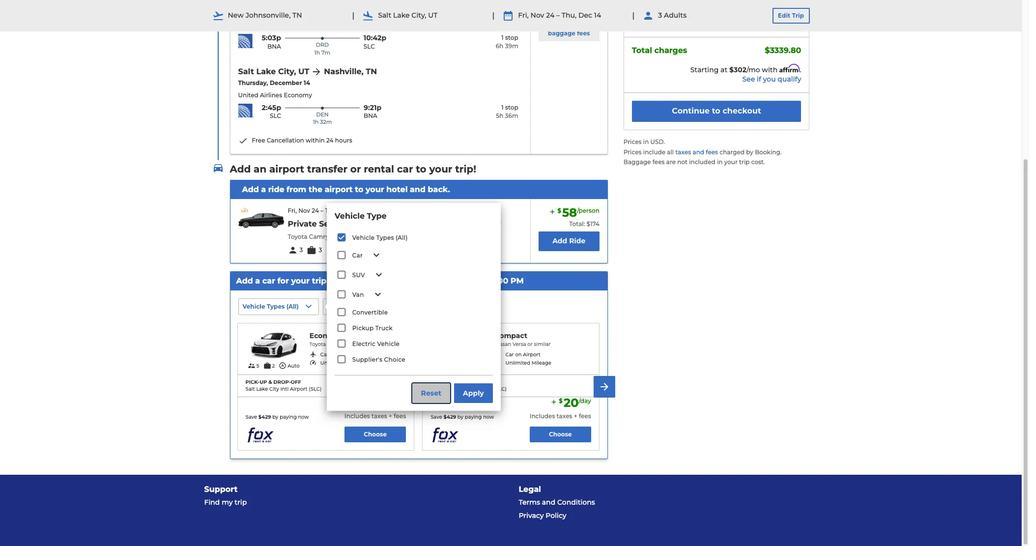 Task type: vqa. For each thing, say whether or not it's contained in the screenshot.
Fri, Nov 24 – Thu, Dec 14 Private Sedan Toyota Camry
yes



Task type: locate. For each thing, give the bounding box(es) containing it.
0 horizontal spatial or
[[340, 341, 345, 348]]

2 horizontal spatial or
[[528, 341, 533, 348]]

0 horizontal spatial from
[[287, 185, 306, 194]]

thu, right the 11:00
[[444, 276, 461, 286]]

1 horizontal spatial |
[[492, 11, 495, 20]]

or inside economy toyota yaris or similar
[[340, 341, 345, 348]]

0 horizontal spatial similar
[[347, 341, 363, 348]]

3 adults
[[658, 11, 687, 20]]

2 united airlines-image image from the top
[[238, 104, 254, 118]]

– up sedan
[[321, 207, 324, 214]]

1 horizontal spatial edit
[[778, 12, 791, 19]]

2 car on airport from the left
[[506, 351, 541, 358]]

2 unlimited from the left
[[506, 360, 530, 366]]

39m
[[505, 42, 518, 50]]

vehicle for vehicle type
[[335, 211, 365, 221]]

1 + from the left
[[389, 413, 392, 420]]

2
[[272, 363, 275, 369]]

1 (slc) from the left
[[309, 386, 322, 392]]

drop- down the automatic transmission. icon
[[273, 379, 291, 386]]

fees
[[577, 29, 590, 37], [706, 148, 718, 156], [653, 158, 665, 166], [394, 413, 406, 420], [579, 413, 591, 420]]

1 stop from the top
[[505, 34, 518, 41]]

$ inside the $ 20 /day
[[559, 397, 563, 405]]

1 horizontal spatial dec
[[464, 276, 480, 286]]

0 horizontal spatial car
[[262, 276, 275, 286]]

den 1h 32m
[[313, 111, 332, 125]]

0 vertical spatial ride
[[268, 185, 284, 194]]

dec left 1:00
[[464, 276, 480, 286]]

vehicle left (
[[243, 303, 265, 310]]

or for compact
[[528, 341, 533, 348]]

& right details
[[588, 21, 592, 28]]

1 horizontal spatial city
[[455, 386, 464, 392]]

pick-up & drop-off salt lake city intl airport (slc) for pay now & save
[[431, 379, 507, 392]]

$ 20 /day
[[559, 396, 591, 410]]

1 intl from the left
[[280, 386, 289, 392]]

+
[[389, 413, 392, 420], [574, 413, 577, 420]]

economy inside thursday, december 14 united airlines economy
[[284, 91, 312, 99]]

free up the an
[[252, 137, 265, 144]]

| for 3 adults
[[632, 11, 635, 20]]

mileage down the compact nissan versa or similar
[[532, 360, 551, 366]]

unlimited for compact
[[506, 360, 530, 366]]

$1156.95
[[774, 19, 802, 28]]

pick- down up to 5 people. icon
[[246, 379, 260, 386]]

off down auto
[[291, 379, 301, 386]]

united
[[238, 91, 258, 99]]

nov for fri, nov 24 – thu, dec 14
[[531, 11, 544, 20]]

up down van
[[357, 303, 365, 310]]

.
[[800, 65, 802, 74], [781, 148, 782, 156]]

1 vertical spatial salt lake city, ut
[[238, 67, 309, 76]]

1 vertical spatial types
[[267, 303, 285, 310]]

airport
[[269, 163, 304, 175], [325, 185, 353, 194]]

0 vertical spatial free
[[252, 137, 265, 144]]

toyota down private
[[288, 233, 308, 240]]

car on airport for economy
[[320, 351, 356, 358]]

2 on from the left
[[515, 351, 522, 358]]

stop up 39m
[[505, 34, 518, 41]]

. up the qualify
[[800, 65, 802, 74]]

0 horizontal spatial in
[[643, 138, 649, 145]]

car left the for
[[262, 276, 275, 286]]

2 horizontal spatial pick-
[[431, 379, 445, 386]]

2 horizontal spatial trip
[[739, 158, 750, 166]]

1 horizontal spatial car
[[397, 163, 413, 175]]

– up flight
[[556, 11, 560, 20]]

0 horizontal spatial bna
[[268, 43, 281, 50]]

2 city from the left
[[455, 386, 464, 392]]

fri, up private
[[288, 207, 297, 214]]

2 horizontal spatial fri,
[[518, 11, 529, 20]]

bna inside '5:03p bna'
[[268, 43, 281, 50]]

add for add a ride from the airport to your hotel and back.
[[242, 185, 259, 194]]

toyota left yaris
[[310, 341, 326, 348]]

versa
[[513, 341, 526, 348]]

cancellation for free cancellation
[[464, 218, 501, 225]]

pm right 1:00
[[511, 276, 524, 286]]

economy inside economy toyota yaris or similar
[[310, 331, 343, 340]]

1 vertical spatial tn
[[366, 67, 377, 76]]

3 | from the left
[[632, 11, 635, 20]]

1 vertical spatial toyota
[[310, 341, 326, 348]]

add a ride from the airport to your hotel and back.
[[242, 185, 450, 194]]

united airlines-image image
[[238, 34, 254, 48], [238, 104, 254, 118]]

trip right the for
[[312, 276, 327, 286]]

1 city from the left
[[269, 386, 279, 392]]

0 horizontal spatial includes
[[345, 413, 370, 420]]

economy down november at the left top
[[284, 22, 312, 29]]

supplier's choice
[[352, 356, 405, 363]]

2 vertical spatial nov
[[366, 276, 382, 286]]

your down charged
[[724, 158, 738, 166]]

city up pay now & save
[[455, 386, 464, 392]]

economy image
[[246, 331, 302, 360]]

suv
[[352, 271, 365, 279]]

$
[[558, 207, 561, 214], [559, 397, 563, 405], [258, 414, 262, 420], [444, 414, 447, 420]]

or up the add a ride from the airport to your hotel and back.
[[350, 163, 361, 175]]

package
[[632, 19, 662, 28]]

1 inside 1 stop 6h 39m
[[502, 34, 504, 41]]

savings
[[664, 19, 690, 28]]

1 similar from the left
[[347, 341, 363, 348]]

unlimited mileage down 'versa'
[[506, 360, 551, 366]]

1 horizontal spatial car
[[352, 252, 363, 259]]

2 horizontal spatial nov
[[531, 11, 544, 20]]

nov inside fri, nov 24 – thu, dec 14 private sedan toyota camry
[[298, 207, 310, 214]]

city for pay now & save
[[455, 386, 464, 392]]

booking
[[755, 148, 781, 156]]

apply
[[463, 389, 484, 397]]

1 horizontal spatial includes
[[530, 413, 555, 420]]

includes inside 20 includes taxes + fees
[[345, 413, 370, 420]]

2 horizontal spatial dec
[[579, 11, 592, 20]]

and right hotel
[[410, 185, 426, 194]]

vehicle down the add a ride from the airport to your hotel and back.
[[335, 211, 365, 221]]

2 1 from the top
[[502, 104, 504, 111]]

up inside edit pick-up and drop-off button
[[357, 303, 365, 310]]

0 horizontal spatial unlimited
[[320, 360, 345, 366]]

and up included
[[693, 148, 704, 156]]

1 pick-up & drop-off salt lake city intl airport (slc) from the left
[[246, 379, 322, 392]]

includes
[[345, 413, 370, 420], [530, 413, 555, 420]]

if
[[757, 75, 761, 84]]

1 vertical spatial economy
[[284, 91, 312, 99]]

dec up details
[[579, 11, 592, 20]]

compact nissan versa or similar
[[495, 331, 551, 348]]

add left 'ride'
[[553, 237, 567, 246]]

1 inside 1 stop 5h 36m
[[502, 104, 504, 111]]

slc inside 2:45p slc
[[270, 112, 281, 120]]

1 car on airport from the left
[[320, 351, 356, 358]]

58
[[562, 205, 577, 220]]

airport right the
[[325, 185, 353, 194]]

add inside button
[[553, 237, 567, 246]]

1 horizontal spatial bna
[[364, 112, 377, 120]]

nov for fri, nov 24 – thu, dec 14 private sedan toyota camry
[[298, 207, 310, 214]]

1h inside ord 1h 7m
[[314, 49, 320, 56]]

2 vertical spatial economy
[[310, 331, 343, 340]]

intl for save
[[280, 386, 289, 392]]

taxes inside prices in usd. prices include all taxes and fees charged by booking . baggage fees are not included in your trip cost.
[[676, 148, 691, 156]]

1 vertical spatial edit
[[327, 303, 340, 310]]

bna down 5:03p
[[268, 43, 281, 50]]

car
[[397, 163, 413, 175], [262, 276, 275, 286]]

1 vertical spatial bna
[[364, 112, 377, 120]]

0 horizontal spatial toyota
[[288, 233, 308, 240]]

1 vertical spatial cancellation
[[464, 218, 501, 225]]

1 prices from the top
[[624, 138, 642, 145]]

0 horizontal spatial |
[[352, 11, 355, 20]]

similar inside the compact nissan versa or similar
[[534, 341, 551, 348]]

1 vertical spatial stop
[[505, 104, 518, 111]]

2 unlimited mileage from the left
[[506, 360, 551, 366]]

1 horizontal spatial pick-up & drop-off salt lake city intl airport (slc)
[[431, 379, 507, 392]]

3 left adults
[[658, 11, 662, 20]]

1 vertical spatial ut
[[298, 67, 309, 76]]

free for free cancellation
[[449, 218, 463, 225]]

from left the
[[287, 185, 306, 194]]

to right the 11:00
[[433, 276, 441, 286]]

1 horizontal spatial nov
[[366, 276, 382, 286]]

edit up economy toyota yaris or similar
[[327, 303, 340, 310]]

bna inside 9:21p bna
[[364, 112, 377, 120]]

2 (slc) from the left
[[494, 386, 507, 392]]

in
[[643, 138, 649, 145], [717, 158, 723, 166]]

& right 'now'
[[461, 402, 464, 409]]

up up 'now'
[[445, 379, 452, 386]]

24
[[294, 10, 302, 17], [546, 11, 555, 20], [326, 137, 334, 144], [312, 207, 319, 214], [384, 276, 394, 286]]

choose button down 20 includes taxes + fees
[[345, 427, 406, 442]]

fri, up 1 stop 6h 39m
[[518, 11, 529, 20]]

see
[[742, 75, 755, 84]]

new johnsonville, tn
[[228, 11, 302, 20]]

thu,
[[562, 11, 577, 20], [325, 207, 338, 214], [444, 276, 461, 286]]

2 horizontal spatial 3
[[658, 11, 662, 20]]

1 429 from the left
[[262, 414, 271, 420]]

pick-up & drop-off salt lake city intl airport (slc) down the automatic transmission. icon
[[246, 379, 322, 392]]

24 for fri, nov 24 – thu, dec 14
[[546, 11, 555, 20]]

salt lake city, ut up "10:42p"
[[378, 11, 438, 20]]

2 horizontal spatial off
[[476, 379, 486, 386]]

airport
[[338, 351, 356, 358], [523, 351, 541, 358], [290, 386, 308, 392], [475, 386, 493, 392]]

(slc) for car on airport
[[494, 386, 507, 392]]

trip inside support find my trip
[[235, 498, 247, 507]]

1 up 5h
[[502, 104, 504, 111]]

legal terms and conditions privacy policy
[[519, 485, 595, 520]]

intl down the automatic transmission. icon
[[280, 386, 289, 392]]

2 pick-up & drop-off salt lake city intl airport (slc) from the left
[[431, 379, 507, 392]]

1 horizontal spatial 20
[[564, 396, 579, 410]]

or inside the compact nissan versa or similar
[[528, 341, 533, 348]]

2 429 from the left
[[447, 414, 456, 420]]

fri,
[[518, 11, 529, 20], [288, 207, 297, 214], [351, 276, 364, 286]]

stop inside 1 stop 6h 39m
[[505, 34, 518, 41]]

bna for 9:21p
[[364, 112, 377, 120]]

1 united airlines-image image from the top
[[238, 34, 254, 48]]

pick- down van
[[341, 303, 357, 310]]

stop for 10:42p
[[505, 34, 518, 41]]

and
[[693, 148, 704, 156], [410, 185, 426, 194], [367, 303, 378, 310], [542, 498, 556, 507]]

mileage for compact
[[532, 360, 551, 366]]

car for economy
[[320, 351, 329, 358]]

1 horizontal spatial toyota
[[310, 341, 326, 348]]

drop-
[[380, 303, 398, 310], [273, 379, 291, 386], [459, 379, 476, 386]]

edit up -$1156.95
[[778, 12, 791, 19]]

2 mileage from the left
[[532, 360, 551, 366]]

city for save
[[269, 386, 279, 392]]

0 vertical spatial city,
[[412, 11, 426, 20]]

(slc)
[[309, 386, 322, 392], [494, 386, 507, 392]]

free down the back.
[[449, 218, 463, 225]]

car on airport for compact
[[506, 351, 541, 358]]

1 horizontal spatial fri,
[[351, 276, 364, 286]]

within
[[306, 137, 325, 144]]

in down charged
[[717, 158, 723, 166]]

reset button
[[412, 383, 450, 403]]

economy down december
[[284, 91, 312, 99]]

thu, inside fri, nov 24 – thu, dec 14 private sedan toyota camry
[[325, 207, 338, 214]]

ride for a
[[268, 185, 284, 194]]

24 up private
[[312, 207, 319, 214]]

24 inside friday, november 24 economy
[[294, 10, 302, 17]]

1 horizontal spatial a
[[261, 185, 266, 194]]

0 horizontal spatial ut
[[298, 67, 309, 76]]

starting
[[690, 65, 719, 74]]

add
[[230, 163, 251, 175], [242, 185, 259, 194], [553, 237, 567, 246], [236, 276, 253, 286]]

1h for 2:45p
[[313, 119, 319, 125]]

on for economy
[[330, 351, 337, 358]]

vehicle up 10 min ride time
[[352, 234, 375, 241]]

0 vertical spatial toyota
[[288, 233, 308, 240]]

a left the for
[[255, 276, 260, 286]]

similar inside economy toyota yaris or similar
[[347, 341, 363, 348]]

car on airport down 'versa'
[[506, 351, 541, 358]]

up down up to 2 pieces of luggage. image at the bottom left of the page
[[260, 379, 267, 386]]

2 vertical spatial thu,
[[444, 276, 461, 286]]

0 vertical spatial edit
[[778, 12, 791, 19]]

edit
[[778, 12, 791, 19], [327, 303, 340, 310]]

intl for pay now & save
[[466, 386, 474, 392]]

charged
[[720, 148, 745, 156]]

stop for 9:21p
[[505, 104, 518, 111]]

usd.
[[651, 138, 665, 145]]

similar down pickup
[[347, 341, 363, 348]]

/person
[[577, 207, 600, 214]]

dec inside fri, nov 24 – thu, dec 14 private sedan toyota camry
[[340, 207, 351, 214]]

similar right 'versa'
[[534, 341, 551, 348]]

and up policy
[[542, 498, 556, 507]]

2 horizontal spatial drop-
[[459, 379, 476, 386]]

pick- up reset
[[431, 379, 445, 386]]

2 choose from the left
[[549, 431, 572, 438]]

0 horizontal spatial drop-
[[273, 379, 291, 386]]

1 includes from the left
[[345, 413, 370, 420]]

and inside button
[[367, 303, 378, 310]]

prices in usd. prices include all taxes and fees charged by booking . baggage fees are not included in your trip cost.
[[624, 138, 782, 166]]

city,
[[412, 11, 426, 20], [278, 67, 296, 76]]

1 on from the left
[[330, 351, 337, 358]]

car
[[352, 252, 363, 259], [320, 351, 329, 358], [506, 351, 514, 358]]

2 horizontal spatial by
[[746, 148, 754, 156]]

adults
[[664, 11, 687, 20]]

2 + from the left
[[574, 413, 577, 420]]

types for (all)
[[376, 234, 394, 241]]

dec for fri, nov 24 – thu, dec 14 private sedan toyota camry
[[340, 207, 351, 214]]

1 horizontal spatial salt lake city, ut
[[378, 11, 438, 20]]

– inside fri, nov 24 – thu, dec 14 private sedan toyota camry
[[321, 207, 324, 214]]

0 horizontal spatial .
[[781, 148, 782, 156]]

1h left the 7m
[[314, 49, 320, 56]]

trip!
[[455, 163, 476, 175]]

1 horizontal spatial choose
[[549, 431, 572, 438]]

0 horizontal spatial slc
[[270, 112, 281, 120]]

pick-
[[341, 303, 357, 310], [246, 379, 260, 386], [431, 379, 445, 386]]

private
[[288, 219, 317, 228]]

free cancellation
[[449, 218, 501, 225]]

2 choose button from the left
[[530, 427, 591, 442]]

0 horizontal spatial choose button
[[345, 427, 406, 442]]

0 horizontal spatial edit
[[327, 303, 340, 310]]

add down the an
[[242, 185, 259, 194]]

to inside 'button'
[[712, 106, 721, 116]]

1 horizontal spatial slc
[[364, 43, 375, 50]]

baggage
[[624, 158, 651, 166]]

0 horizontal spatial city,
[[278, 67, 296, 76]]

0 vertical spatial .
[[800, 65, 802, 74]]

choice
[[384, 356, 405, 363]]

car on airport down yaris
[[320, 351, 356, 358]]

salt lake city, ut up december
[[238, 67, 309, 76]]

1h down the den
[[313, 119, 319, 125]]

stop inside 1 stop 5h 36m
[[505, 104, 518, 111]]

unlimited down 'versa'
[[506, 360, 530, 366]]

at
[[721, 65, 728, 74]]

to right rental
[[416, 163, 427, 175]]

0 horizontal spatial cancellation
[[267, 137, 304, 144]]

pay now & save
[[435, 402, 479, 409]]

choose button down includes taxes + fees
[[530, 427, 591, 442]]

1 vertical spatial ride
[[359, 246, 371, 253]]

429
[[262, 414, 271, 420], [447, 414, 456, 420]]

1 horizontal spatial ride
[[359, 246, 371, 253]]

tn right the johnsonville,
[[293, 11, 302, 20]]

types inside vehicle type dialog
[[376, 234, 394, 241]]

mileage for economy
[[347, 360, 366, 366]]

car right 10
[[352, 252, 363, 259]]

1 horizontal spatial .
[[800, 65, 802, 74]]

0 horizontal spatial ride
[[268, 185, 284, 194]]

-
[[772, 19, 774, 28]]

types left (
[[267, 303, 285, 310]]

1 unlimited from the left
[[320, 360, 345, 366]]

1 horizontal spatial pm
[[511, 276, 524, 286]]

1 horizontal spatial +
[[574, 413, 577, 420]]

choose button
[[345, 427, 406, 442], [530, 427, 591, 442]]

drop- for pay now & save
[[459, 379, 476, 386]]

1 horizontal spatial or
[[350, 163, 361, 175]]

up for save
[[260, 379, 267, 386]]

6h
[[496, 42, 504, 50]]

24 left hours
[[326, 137, 334, 144]]

1 choose button from the left
[[345, 427, 406, 442]]

your inside prices in usd. prices include all taxes and fees charged by booking . baggage fees are not included in your trip cost.
[[724, 158, 738, 166]]

united airlines-image image for 5:03p
[[238, 34, 254, 48]]

2 similar from the left
[[534, 341, 551, 348]]

off inside button
[[398, 303, 406, 310]]

up for pay now & save
[[445, 379, 452, 386]]

0 vertical spatial trip
[[739, 158, 750, 166]]

1 horizontal spatial free
[[449, 218, 463, 225]]

save $ 429 by paying now
[[246, 414, 309, 420], [431, 414, 494, 420]]

all
[[289, 303, 297, 310]]

fri, for fri, nov 24 – thu, dec 14 private sedan toyota camry
[[288, 207, 297, 214]]

unlimited down yaris
[[320, 360, 345, 366]]

for
[[278, 276, 289, 286]]

1 vertical spatial a
[[255, 276, 260, 286]]

policy
[[546, 511, 567, 520]]

dec
[[579, 11, 592, 20], [340, 207, 351, 214], [464, 276, 480, 286]]

32m
[[320, 119, 332, 125]]

1 1 from the top
[[502, 34, 504, 41]]

a for ride
[[261, 185, 266, 194]]

airport right the an
[[269, 163, 304, 175]]

0 horizontal spatial now
[[298, 414, 309, 420]]

hours
[[335, 137, 352, 144]]

1 horizontal spatial up
[[357, 303, 365, 310]]

from left suv at the left
[[329, 276, 349, 286]]

thu, for fri, nov 24 – thu, dec 14
[[562, 11, 577, 20]]

1 horizontal spatial now
[[483, 414, 494, 420]]

privacy policy link
[[519, 509, 818, 523]]

unlimited mileage for compact
[[506, 360, 551, 366]]

choose for car on airport
[[549, 431, 572, 438]]

0 vertical spatial salt lake city, ut
[[378, 11, 438, 20]]

1 horizontal spatial on
[[515, 351, 522, 358]]

1 horizontal spatial types
[[376, 234, 394, 241]]

off down the 11:00
[[398, 303, 406, 310]]

lake
[[393, 11, 410, 20], [256, 67, 276, 76], [256, 386, 268, 392], [441, 386, 453, 392]]

tn right nashville, in the left of the page
[[366, 67, 377, 76]]

1 vertical spatial fri,
[[288, 207, 297, 214]]

intl up pay now & save
[[466, 386, 474, 392]]

1 horizontal spatial airport
[[325, 185, 353, 194]]

1 20 from the left
[[379, 396, 394, 410]]

fri, inside fri, nov 24 – thu, dec 14 private sedan toyota camry
[[288, 207, 297, 214]]

off up the apply
[[476, 379, 486, 386]]

2 intl from the left
[[466, 386, 474, 392]]

to right continue
[[712, 106, 721, 116]]

)
[[297, 303, 299, 310]]

1 unlimited mileage from the left
[[320, 360, 366, 366]]

unlimited
[[320, 360, 345, 366], [506, 360, 530, 366]]

1 horizontal spatial similar
[[534, 341, 551, 348]]

automatic transmission. image
[[279, 362, 287, 370]]

1 vertical spatial airport
[[325, 185, 353, 194]]

stop
[[505, 34, 518, 41], [505, 104, 518, 111]]

off for toyota yaris
[[291, 379, 301, 386]]

2 stop from the top
[[505, 104, 518, 111]]

included
[[689, 158, 716, 166]]

continue
[[672, 106, 710, 116]]

thu, up details
[[562, 11, 577, 20]]

add left the an
[[230, 163, 251, 175]]

by inside prices in usd. prices include all taxes and fees charged by booking . baggage fees are not included in your trip cost.
[[746, 148, 754, 156]]

city down 2
[[269, 386, 279, 392]]

charges
[[655, 46, 687, 55]]

1 horizontal spatial cancellation
[[464, 218, 501, 225]]

1 horizontal spatial taxes
[[557, 413, 572, 420]]

2 save $ 429 by paying now from the left
[[431, 414, 494, 420]]

1h inside den 1h 32m
[[313, 119, 319, 125]]

starting at $302 /mo with affirm . see if you qualify
[[690, 64, 802, 84]]

1 | from the left
[[352, 11, 355, 20]]

electric
[[352, 340, 376, 348]]

up to 2 pieces of luggage. image
[[263, 362, 271, 370]]

economy up yaris
[[310, 331, 343, 340]]

choose button for car on airport
[[530, 427, 591, 442]]

add for add ride
[[553, 237, 567, 246]]

nashville, tn
[[324, 67, 377, 76]]

1 choose from the left
[[364, 431, 387, 438]]

0 horizontal spatial car on airport
[[320, 351, 356, 358]]

trip left "cost."
[[739, 158, 750, 166]]

3 down camry
[[319, 246, 322, 253]]

slc down 2:45p
[[270, 112, 281, 120]]

/mo
[[747, 65, 760, 74]]

2 vertical spatial dec
[[464, 276, 480, 286]]

off for car on airport
[[476, 379, 486, 386]]

0 vertical spatial in
[[643, 138, 649, 145]]

back.
[[428, 185, 450, 194]]

$302
[[730, 65, 747, 74]]

2 | from the left
[[492, 11, 495, 20]]

1 vertical spatial in
[[717, 158, 723, 166]]

ride left the
[[268, 185, 284, 194]]

car down yaris
[[320, 351, 329, 358]]

0 horizontal spatial save $ 429 by paying now
[[246, 414, 309, 420]]

paying
[[280, 414, 297, 420], [465, 414, 482, 420]]

1 horizontal spatial paying
[[465, 414, 482, 420]]

24 inside fri, nov 24 – thu, dec 14 private sedan toyota camry
[[312, 207, 319, 214]]

a down the an
[[261, 185, 266, 194]]

salt up pay
[[431, 386, 440, 392]]

pay
[[435, 402, 445, 409]]

now
[[298, 414, 309, 420], [483, 414, 494, 420]]

similar
[[347, 341, 363, 348], [534, 341, 551, 348]]

24 right november at the left top
[[294, 10, 302, 17]]

24 up flight
[[546, 11, 555, 20]]

1 mileage from the left
[[347, 360, 366, 366]]

$ inside $ 58 /person
[[558, 207, 561, 214]]

0 vertical spatial stop
[[505, 34, 518, 41]]

1 horizontal spatial (slc)
[[494, 386, 507, 392]]

and up pickup truck
[[367, 303, 378, 310]]

1 horizontal spatial ut
[[428, 11, 438, 20]]

slc inside the 10:42p slc
[[364, 43, 375, 50]]

20 up includes taxes + fees
[[564, 396, 579, 410]]

1 for 9:21p
[[502, 104, 504, 111]]

save
[[465, 402, 479, 409], [246, 414, 257, 420], [431, 414, 442, 420]]

city
[[269, 386, 279, 392], [455, 386, 464, 392]]

0 vertical spatial slc
[[364, 43, 375, 50]]

1h for 5:03p
[[314, 49, 320, 56]]

& up pay now & save
[[454, 379, 457, 386]]



Task type: describe. For each thing, give the bounding box(es) containing it.
flight details & baggage fees link
[[539, 17, 600, 41]]

2 now from the left
[[483, 414, 494, 420]]

an
[[254, 163, 267, 175]]

and inside prices in usd. prices include all taxes and fees charged by booking . baggage fees are not included in your trip cost.
[[693, 148, 704, 156]]

salt up "10:42p"
[[378, 11, 391, 20]]

(
[[286, 303, 289, 310]]

details
[[566, 21, 586, 28]]

0 horizontal spatial 3
[[300, 246, 303, 253]]

type
[[367, 211, 387, 221]]

drop- for save
[[273, 379, 291, 386]]

10:42p
[[364, 34, 386, 42]]

johnsonville,
[[246, 11, 291, 20]]

unlimited for economy
[[320, 360, 345, 366]]

1 horizontal spatial by
[[458, 414, 464, 420]]

nashville,
[[324, 67, 364, 76]]

fees inside flight details & baggage fees
[[577, 29, 590, 37]]

10:42p slc
[[364, 34, 386, 50]]

drop- inside button
[[380, 303, 398, 310]]

taxes inside 20 includes taxes + fees
[[372, 413, 387, 420]]

1 horizontal spatial tn
[[366, 67, 377, 76]]

20 inside 20 includes taxes + fees
[[379, 396, 394, 410]]

choose for toyota yaris
[[364, 431, 387, 438]]

december
[[270, 79, 302, 87]]

your down rental
[[366, 185, 384, 194]]

24 left the 11:00
[[384, 276, 394, 286]]

(slc) for toyota yaris
[[309, 386, 322, 392]]

1 stop 5h 36m
[[496, 104, 518, 119]]

pick- for save
[[246, 379, 260, 386]]

your up the back.
[[429, 163, 453, 175]]

car inside vehicle type dialog
[[352, 252, 363, 259]]

salt up thursday,
[[238, 67, 254, 76]]

2 paying from the left
[[465, 414, 482, 420]]

your right the for
[[291, 276, 310, 286]]

2 horizontal spatial save
[[465, 402, 479, 409]]

nissan
[[495, 341, 511, 348]]

0 horizontal spatial salt lake city, ut
[[238, 67, 309, 76]]

1 for 10:42p
[[502, 34, 504, 41]]

conditions
[[557, 498, 595, 507]]

edit pick-up and drop-off
[[327, 303, 406, 310]]

edit trip button
[[773, 8, 810, 24]]

$3339.80
[[765, 46, 802, 55]]

| for salt lake city, ut
[[352, 11, 355, 20]]

similar for compact
[[534, 341, 551, 348]]

2 pm from the left
[[511, 276, 524, 286]]

add for add a car for your trip from fri, nov 24 11:00 pm to thu, dec 14 1:00 pm
[[236, 276, 253, 286]]

or for economy
[[340, 341, 345, 348]]

0 horizontal spatial save
[[246, 414, 257, 420]]

0 horizontal spatial by
[[272, 414, 278, 420]]

all
[[667, 148, 674, 156]]

and inside legal terms and conditions privacy policy
[[542, 498, 556, 507]]

vehicle type dialog
[[323, 199, 505, 415]]

affirm
[[780, 64, 800, 73]]

add an airport transfer or rental car to your trip!
[[230, 163, 476, 175]]

– for fri, nov 24 – thu, dec 14
[[556, 11, 560, 20]]

1 paying from the left
[[280, 414, 297, 420]]

trip inside prices in usd. prices include all taxes and fees charged by booking . baggage fees are not included in your trip cost.
[[739, 158, 750, 166]]

taxes and fees link
[[676, 148, 720, 156]]

compact
[[495, 331, 527, 340]]

fri, nov 24 – thu, dec 14
[[518, 11, 601, 20]]

vehicle type
[[335, 211, 387, 221]]

continue to checkout
[[672, 106, 761, 116]]

on for compact
[[515, 351, 522, 358]]

edit for edit trip
[[778, 12, 791, 19]]

fees inside 20 includes taxes + fees
[[394, 413, 406, 420]]

2 prices from the top
[[624, 148, 642, 156]]

toyota inside economy toyota yaris or similar
[[310, 341, 326, 348]]

to down add an airport transfer or rental car to your trip!
[[355, 185, 364, 194]]

bna for 5:03p
[[268, 43, 281, 50]]

cars image
[[212, 162, 224, 174]]

airport down auto
[[290, 386, 308, 392]]

free cancellation within 24 hours
[[252, 137, 352, 144]]

fri, nov 24 – thu, dec 14 private sedan toyota camry
[[288, 207, 359, 240]]

thu, for fri, nov 24 – thu, dec 14 private sedan toyota camry
[[325, 207, 338, 214]]

auto
[[288, 363, 300, 369]]

. inside prices in usd. prices include all taxes and fees charged by booking . baggage fees are not included in your trip cost.
[[781, 148, 782, 156]]

flight
[[546, 21, 564, 28]]

0 horizontal spatial tn
[[293, 11, 302, 20]]

economy inside friday, november 24 economy
[[284, 22, 312, 29]]

1 pm from the left
[[417, 276, 431, 286]]

1 horizontal spatial in
[[717, 158, 723, 166]]

– for fri, nov 24 – thu, dec 14 private sedan toyota camry
[[321, 207, 324, 214]]

vehicle types (all)
[[352, 234, 408, 241]]

1 vertical spatial trip
[[312, 276, 327, 286]]

electric vehicle
[[352, 340, 400, 348]]

0 vertical spatial ut
[[428, 11, 438, 20]]

10 min ride time
[[338, 246, 386, 253]]

my
[[222, 498, 233, 507]]

total charges
[[632, 46, 687, 55]]

vehicle for vehicle types (all)
[[352, 234, 375, 241]]

add for add an airport transfer or rental car to your trip!
[[230, 163, 251, 175]]

terms
[[519, 498, 540, 507]]

privacy
[[519, 511, 544, 520]]

2 includes from the left
[[530, 413, 555, 420]]

now
[[446, 402, 459, 409]]

cost.
[[751, 158, 765, 166]]

edit pick-up and drop-off button
[[323, 299, 411, 315]]

package savings
[[632, 19, 690, 28]]

ride
[[569, 237, 586, 246]]

2 vertical spatial fri,
[[351, 276, 364, 286]]

1 save $ 429 by paying now from the left
[[246, 414, 309, 420]]

36m
[[505, 112, 518, 119]]

find
[[204, 498, 220, 507]]

a for car
[[255, 276, 260, 286]]

pick-up & drop-off salt lake city intl airport (slc) for save
[[246, 379, 322, 392]]

friday, november 24 economy
[[238, 10, 312, 29]]

you
[[763, 75, 776, 84]]

sedan
[[319, 219, 345, 228]]

airport down yaris
[[338, 351, 356, 358]]

ride for min
[[359, 246, 371, 253]]

terms and conditions link
[[519, 496, 818, 509]]

14 inside fri, nov 24 – thu, dec 14 private sedan toyota camry
[[353, 207, 359, 214]]

2 20 from the left
[[564, 396, 579, 410]]

-$1156.95
[[772, 19, 802, 28]]

pick- for pay now & save
[[431, 379, 445, 386]]

slc for 2:45p
[[270, 112, 281, 120]]

add ride
[[553, 237, 586, 246]]

ord
[[316, 41, 329, 48]]

hotel
[[386, 185, 408, 194]]

choose button for toyota yaris
[[345, 427, 406, 442]]

van
[[352, 291, 364, 298]]

+ inside 20 includes taxes + fees
[[389, 413, 392, 420]]

vehicle for vehicle types ( all )
[[243, 303, 265, 310]]

car for compact
[[506, 351, 514, 358]]

ord 1h 7m
[[314, 41, 330, 56]]

similar for economy
[[347, 341, 363, 348]]

fri, for fri, nov 24 – thu, dec 14
[[518, 11, 529, 20]]

apply button
[[454, 383, 493, 403]]

unlimited mileage for economy
[[320, 360, 366, 366]]

9:21p bna
[[364, 103, 382, 120]]

airport down 'versa'
[[523, 351, 541, 358]]

includes taxes + fees
[[530, 413, 591, 420]]

1 horizontal spatial save
[[431, 414, 442, 420]]

7m
[[322, 49, 330, 56]]

free for free cancellation within 24 hours
[[252, 137, 265, 144]]

salt down up to 5 people. icon
[[246, 386, 255, 392]]

slc for 10:42p
[[364, 43, 375, 50]]

up to 5 people. image
[[248, 362, 256, 370]]

0 vertical spatial car
[[397, 163, 413, 175]]

24 for friday, november 24 economy
[[294, 10, 302, 17]]

qualify
[[778, 75, 802, 84]]

airport up pay now & save
[[475, 386, 493, 392]]

support
[[204, 485, 238, 494]]

1 vertical spatial from
[[329, 276, 349, 286]]

/day
[[579, 397, 591, 405]]

24 for fri, nov 24 – thu, dec 14 private sedan toyota camry
[[312, 207, 319, 214]]

toyota inside fri, nov 24 – thu, dec 14 private sedan toyota camry
[[288, 233, 308, 240]]

& down 2
[[269, 379, 272, 386]]

trip
[[792, 12, 804, 19]]

1 now from the left
[[298, 414, 309, 420]]

november
[[260, 10, 293, 17]]

thursday,
[[238, 79, 268, 87]]

united airlines-image image for 2:45p
[[238, 104, 254, 118]]

& inside flight details & baggage fees
[[588, 21, 592, 28]]

cancellation for free cancellation within 24 hours
[[267, 137, 304, 144]]

2:45p
[[262, 103, 281, 112]]

0 vertical spatial airport
[[269, 163, 304, 175]]

20 includes taxes + fees
[[345, 396, 406, 420]]

| for fri, nov 24 – thu, dec 14
[[492, 11, 495, 20]]

vehicle down truck
[[377, 340, 400, 348]]

11:00
[[396, 276, 415, 286]]

den
[[316, 111, 329, 118]]

14 inside thursday, december 14 united airlines economy
[[304, 79, 310, 87]]

edit for edit pick-up and drop-off
[[327, 303, 340, 310]]

are
[[666, 158, 676, 166]]

. inside starting at $302 /mo with affirm . see if you qualify
[[800, 65, 802, 74]]

see if you qualify link
[[624, 75, 802, 84]]

pickup
[[352, 324, 374, 332]]

add ride button
[[539, 231, 600, 251]]

economy toyota yaris or similar
[[310, 331, 363, 348]]

thursday, december 14 united airlines economy
[[238, 79, 312, 99]]

types for (
[[267, 303, 285, 310]]

truck
[[375, 324, 393, 332]]

1 horizontal spatial 3
[[319, 246, 322, 253]]

vehicle types ( all )
[[243, 303, 299, 310]]

dec for fri, nov 24 – thu, dec 14
[[579, 11, 592, 20]]

pick- inside button
[[341, 303, 357, 310]]



